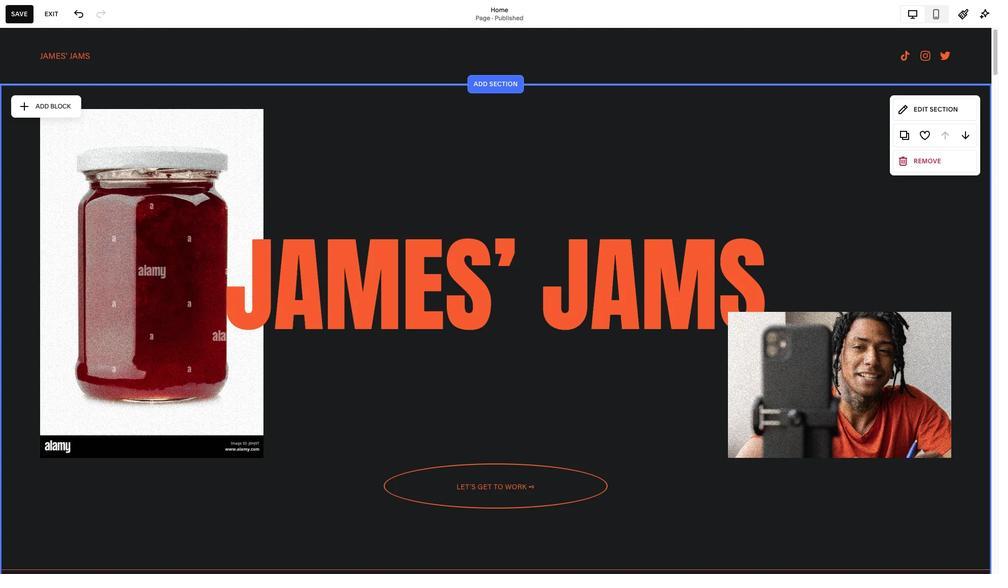 Task type: locate. For each thing, give the bounding box(es) containing it.
0 horizontal spatial add
[[36, 102, 49, 110]]

save button
[[6, 5, 33, 23]]

selling link
[[17, 81, 113, 93]]

0 vertical spatial add
[[474, 80, 488, 88]]

page
[[476, 14, 490, 22]]

section inside button
[[930, 105, 958, 113]]

add block button
[[13, 97, 79, 116]]

home page · published
[[476, 6, 524, 22]]

add block
[[36, 102, 71, 110]]

marketing
[[17, 100, 56, 110]]

remove
[[914, 157, 942, 165]]

section for add section
[[490, 80, 518, 88]]

1 vertical spatial add
[[36, 102, 49, 110]]

add
[[474, 80, 488, 88], [36, 102, 49, 110]]

analytics
[[17, 136, 52, 146]]

published
[[495, 14, 524, 22]]

analytics link
[[17, 136, 113, 148]]

1 horizontal spatial section
[[930, 105, 958, 113]]

block
[[50, 102, 71, 110]]

add inside "button"
[[474, 80, 488, 88]]

duplicate section image
[[899, 130, 911, 141]]

tab list
[[901, 6, 948, 22]]

1 vertical spatial section
[[930, 105, 958, 113]]

toolbar
[[893, 124, 978, 147]]

add inside button
[[36, 102, 49, 110]]

home
[[491, 6, 508, 13]]

0 vertical spatial section
[[490, 80, 518, 88]]

add for add section
[[474, 80, 488, 88]]

marketing link
[[17, 99, 113, 111]]

contacts
[[17, 118, 52, 128]]

section inside "button"
[[490, 80, 518, 88]]

move section down image
[[960, 130, 971, 141]]

1 horizontal spatial add
[[474, 80, 488, 88]]

section for edit section
[[930, 105, 958, 113]]

section
[[490, 80, 518, 88], [930, 105, 958, 113]]

scheduling link
[[17, 154, 113, 166]]

·
[[492, 14, 493, 22]]

0 horizontal spatial section
[[490, 80, 518, 88]]

exit
[[45, 10, 58, 18]]



Task type: vqa. For each thing, say whether or not it's contained in the screenshot.
the topmost PARAGRAPH
no



Task type: describe. For each thing, give the bounding box(es) containing it.
edit section button
[[893, 98, 978, 121]]

add for add block
[[36, 102, 49, 110]]

scheduling
[[17, 154, 60, 165]]

selling
[[17, 81, 43, 91]]

edit
[[914, 105, 928, 113]]

save section image
[[920, 130, 931, 141]]

add section
[[474, 80, 518, 88]]

contacts link
[[17, 117, 113, 129]]

exit button
[[39, 5, 64, 23]]

move section up image
[[940, 130, 951, 141]]

save
[[11, 10, 28, 18]]

remove button
[[893, 150, 978, 172]]

edit section
[[914, 105, 958, 113]]

add section button
[[468, 75, 524, 93]]



